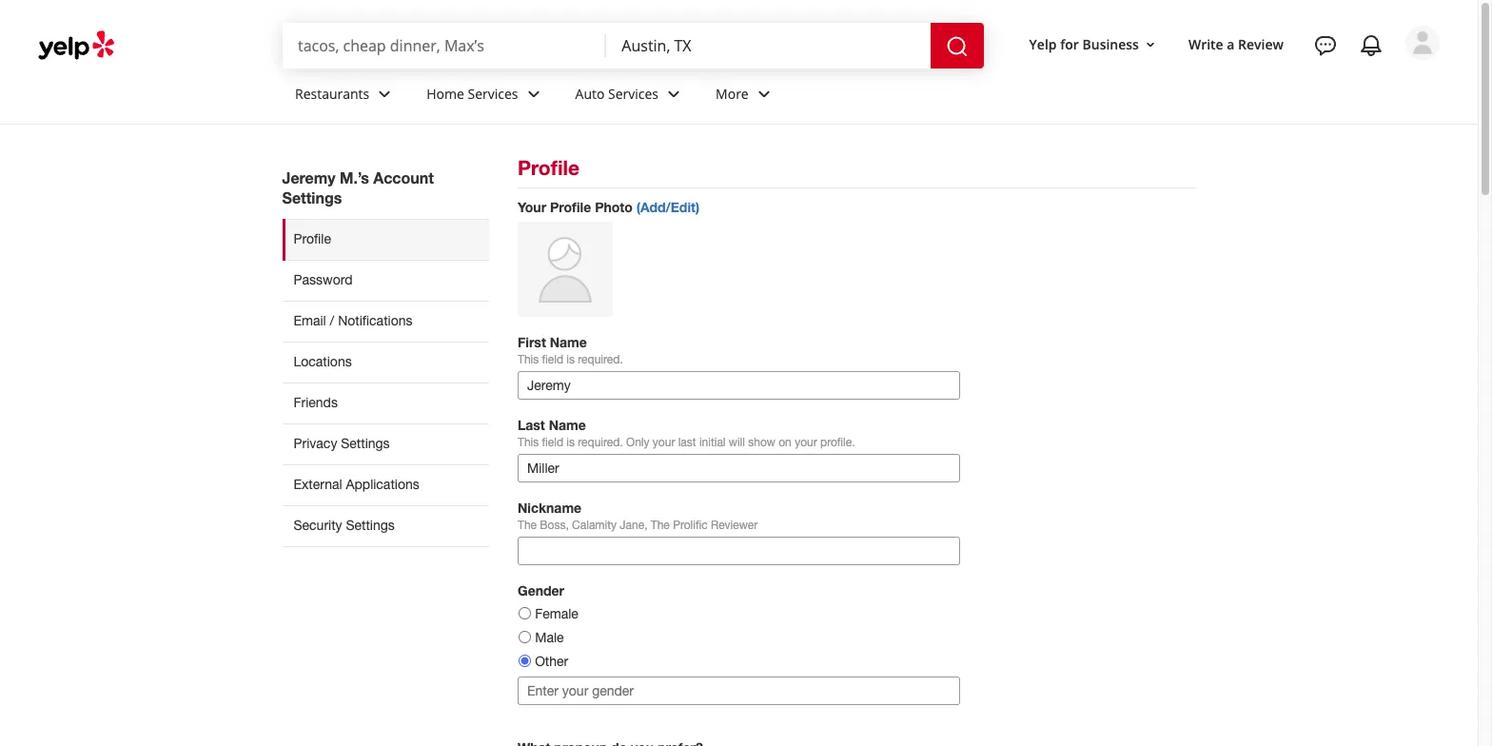 Task type: locate. For each thing, give the bounding box(es) containing it.
only
[[626, 436, 649, 449]]

is for last
[[567, 436, 575, 449]]

1 vertical spatial profile
[[550, 199, 591, 215]]

Find text field
[[298, 35, 591, 56]]

home services link
[[411, 69, 560, 124]]

user actions element
[[1014, 24, 1466, 141]]

1 services from the left
[[468, 84, 518, 102]]

Enter your gender text field
[[518, 677, 960, 705]]

email
[[294, 313, 326, 328]]

1 24 chevron down v2 image from the left
[[373, 82, 396, 105]]

home
[[427, 84, 464, 102]]

1 none field from the left
[[298, 35, 591, 56]]

auto services link
[[560, 69, 700, 124]]

None search field
[[283, 23, 987, 69]]

1 your from the left
[[653, 436, 675, 449]]

settings for privacy
[[341, 436, 390, 451]]

field
[[542, 353, 563, 366], [542, 436, 563, 449]]

2 24 chevron down v2 image from the left
[[662, 82, 685, 105]]

profile up password
[[294, 231, 331, 246]]

nickname
[[518, 500, 582, 516]]

the right jane,
[[651, 519, 670, 532]]

jane,
[[620, 519, 648, 532]]

24 chevron down v2 image inside auto services "link"
[[662, 82, 685, 105]]

1 horizontal spatial 24 chevron down v2 image
[[752, 82, 775, 105]]

name for first
[[550, 334, 587, 350]]

required. inside first name this field is required.
[[578, 353, 623, 366]]

will
[[729, 436, 745, 449]]

this
[[518, 353, 539, 366], [518, 436, 539, 449]]

last
[[518, 417, 545, 433]]

0 horizontal spatial none field
[[298, 35, 591, 56]]

1 vertical spatial required.
[[578, 436, 623, 449]]

settings inside 'link'
[[346, 518, 395, 533]]

this inside last name this field is required. only your last initial will show on your profile.
[[518, 436, 539, 449]]

more
[[716, 84, 749, 102]]

locations link
[[282, 342, 489, 382]]

the
[[518, 519, 537, 532], [651, 519, 670, 532]]

0 vertical spatial field
[[542, 353, 563, 366]]

name inside first name this field is required.
[[550, 334, 587, 350]]

nickname the boss, calamity jane, the prolific reviewer
[[518, 500, 758, 532]]

your
[[653, 436, 675, 449], [795, 436, 817, 449]]

field for last
[[542, 436, 563, 449]]

settings up external applications at left bottom
[[341, 436, 390, 451]]

friends link
[[282, 382, 489, 423]]

name
[[550, 334, 587, 350], [549, 417, 586, 433]]

24 chevron down v2 image inside more link
[[752, 82, 775, 105]]

profile up your
[[518, 156, 579, 180]]

female
[[535, 606, 578, 621]]

None field
[[298, 35, 591, 56], [622, 35, 915, 56]]

jeremy m. image
[[1406, 26, 1440, 60]]

name inside last name this field is required. only your last initial will show on your profile.
[[549, 417, 586, 433]]

name right first
[[550, 334, 587, 350]]

your right on
[[795, 436, 817, 449]]

1 vertical spatial name
[[549, 417, 586, 433]]

settings
[[282, 188, 342, 206], [341, 436, 390, 451], [346, 518, 395, 533]]

the left boss,
[[518, 519, 537, 532]]

is
[[567, 353, 575, 366], [567, 436, 575, 449]]

boss,
[[540, 519, 569, 532]]

profile right your
[[550, 199, 591, 215]]

0 vertical spatial settings
[[282, 188, 342, 206]]

this inside first name this field is required.
[[518, 353, 539, 366]]

1 horizontal spatial 24 chevron down v2 image
[[662, 82, 685, 105]]

1 vertical spatial is
[[567, 436, 575, 449]]

2 field from the top
[[542, 436, 563, 449]]

field inside first name this field is required.
[[542, 353, 563, 366]]

profile.
[[820, 436, 855, 449]]

name right last
[[549, 417, 586, 433]]

yelp
[[1029, 35, 1057, 53]]

24 chevron down v2 image inside home services link
[[522, 82, 545, 105]]

services
[[468, 84, 518, 102], [608, 84, 659, 102]]

1 horizontal spatial services
[[608, 84, 659, 102]]

2 24 chevron down v2 image from the left
[[752, 82, 775, 105]]

yelp for business button
[[1022, 27, 1166, 61]]

16 chevron down v2 image
[[1143, 37, 1158, 52]]

required. inside last name this field is required. only your last initial will show on your profile.
[[578, 436, 623, 449]]

2 required. from the top
[[578, 436, 623, 449]]

1 required. from the top
[[578, 353, 623, 366]]

field for first
[[542, 353, 563, 366]]

auto services
[[575, 84, 659, 102]]

required.
[[578, 353, 623, 366], [578, 436, 623, 449]]

0 vertical spatial name
[[550, 334, 587, 350]]

calamity
[[572, 519, 617, 532]]

field down last
[[542, 436, 563, 449]]

m.'s
[[340, 168, 369, 187]]

24 chevron down v2 image for home services
[[522, 82, 545, 105]]

2 is from the top
[[567, 436, 575, 449]]

restaurants
[[295, 84, 369, 102]]

initial
[[699, 436, 726, 449]]

Other radio
[[519, 655, 531, 667]]

2 none field from the left
[[622, 35, 915, 56]]

review
[[1238, 35, 1284, 53]]

security settings
[[294, 518, 395, 533]]

on
[[779, 436, 792, 449]]

Last Name text field
[[518, 454, 960, 482]]

write a review
[[1188, 35, 1284, 53]]

is inside first name this field is required.
[[567, 353, 575, 366]]

1 vertical spatial settings
[[341, 436, 390, 451]]

2 vertical spatial profile
[[294, 231, 331, 246]]

required. for last
[[578, 436, 623, 449]]

0 horizontal spatial 24 chevron down v2 image
[[373, 82, 396, 105]]

write a review link
[[1181, 27, 1291, 61]]

24 chevron down v2 image right 'restaurants'
[[373, 82, 396, 105]]

settings down jeremy
[[282, 188, 342, 206]]

24 chevron down v2 image
[[373, 82, 396, 105], [662, 82, 685, 105]]

none field up home at left top
[[298, 35, 591, 56]]

0 vertical spatial is
[[567, 353, 575, 366]]

0 vertical spatial required.
[[578, 353, 623, 366]]

jeremy
[[282, 168, 335, 187]]

settings down applications
[[346, 518, 395, 533]]

1 field from the top
[[542, 353, 563, 366]]

field inside last name this field is required. only your last initial will show on your profile.
[[542, 436, 563, 449]]

profile
[[518, 156, 579, 180], [550, 199, 591, 215], [294, 231, 331, 246]]

1 vertical spatial field
[[542, 436, 563, 449]]

services inside "link"
[[608, 84, 659, 102]]

for
[[1060, 35, 1079, 53]]

1 this from the top
[[518, 353, 539, 366]]

(add/edit)
[[636, 199, 700, 215]]

24 chevron down v2 image inside the restaurants link
[[373, 82, 396, 105]]

1 horizontal spatial the
[[651, 519, 670, 532]]

1 horizontal spatial none field
[[622, 35, 915, 56]]

1 vertical spatial this
[[518, 436, 539, 449]]

2 this from the top
[[518, 436, 539, 449]]

2 services from the left
[[608, 84, 659, 102]]

this for first
[[518, 353, 539, 366]]

external applications
[[294, 477, 419, 492]]

your left last
[[653, 436, 675, 449]]

none field up more link
[[622, 35, 915, 56]]

1 is from the top
[[567, 353, 575, 366]]

24 chevron down v2 image right auto services at the top left
[[662, 82, 685, 105]]

services right home at left top
[[468, 84, 518, 102]]

is inside last name this field is required. only your last initial will show on your profile.
[[567, 436, 575, 449]]

required. for first
[[578, 353, 623, 366]]

field down first
[[542, 353, 563, 366]]

friends
[[294, 395, 338, 410]]

2 vertical spatial settings
[[346, 518, 395, 533]]

1 horizontal spatial your
[[795, 436, 817, 449]]

security
[[294, 518, 342, 533]]

0 vertical spatial this
[[518, 353, 539, 366]]

1 24 chevron down v2 image from the left
[[522, 82, 545, 105]]

notifications image
[[1360, 34, 1383, 57]]

settings inside jeremy m.'s account settings
[[282, 188, 342, 206]]

0 horizontal spatial 24 chevron down v2 image
[[522, 82, 545, 105]]

24 chevron down v2 image left auto on the top left
[[522, 82, 545, 105]]

services right auto on the top left
[[608, 84, 659, 102]]

2 the from the left
[[651, 519, 670, 532]]

24 chevron down v2 image
[[522, 82, 545, 105], [752, 82, 775, 105]]

first
[[518, 334, 546, 350]]

Nickname text field
[[518, 537, 960, 565]]

0 horizontal spatial the
[[518, 519, 537, 532]]

this down last
[[518, 436, 539, 449]]

show
[[748, 436, 775, 449]]

0 horizontal spatial your
[[653, 436, 675, 449]]

24 chevron down v2 image right more
[[752, 82, 775, 105]]

0 horizontal spatial services
[[468, 84, 518, 102]]

this down first
[[518, 353, 539, 366]]

email / notifications link
[[282, 301, 489, 342]]



Task type: describe. For each thing, give the bounding box(es) containing it.
0 vertical spatial profile
[[518, 156, 579, 180]]

more link
[[700, 69, 791, 124]]

settings for security
[[346, 518, 395, 533]]

a
[[1227, 35, 1235, 53]]

last
[[678, 436, 696, 449]]

security settings link
[[282, 505, 489, 547]]

password
[[294, 272, 353, 287]]

first name this field is required.
[[518, 334, 623, 366]]

home services
[[427, 84, 518, 102]]

/
[[330, 313, 334, 328]]

your profile photo (add/edit)
[[518, 199, 700, 215]]

other
[[535, 654, 568, 669]]

none field near
[[622, 35, 915, 56]]

account
[[373, 168, 434, 187]]

your
[[518, 199, 546, 215]]

photo
[[595, 199, 633, 215]]

Near text field
[[622, 35, 915, 56]]

profile inside profile 'link'
[[294, 231, 331, 246]]

auto
[[575, 84, 605, 102]]

locations
[[294, 354, 352, 369]]

is for first
[[567, 353, 575, 366]]

reviewer
[[711, 519, 758, 532]]

yelp for business
[[1029, 35, 1139, 53]]

external applications link
[[282, 464, 489, 505]]

external
[[294, 477, 342, 492]]

notifications
[[338, 313, 412, 328]]

privacy
[[294, 436, 337, 451]]

prolific
[[673, 519, 708, 532]]

privacy settings link
[[282, 423, 489, 464]]

gender
[[518, 582, 564, 599]]

last name this field is required. only your last initial will show on your profile.
[[518, 417, 855, 449]]

applications
[[346, 477, 419, 492]]

this for last
[[518, 436, 539, 449]]

email / notifications
[[294, 313, 412, 328]]

24 chevron down v2 image for more
[[752, 82, 775, 105]]

24 chevron down v2 image for auto services
[[662, 82, 685, 105]]

none field 'find'
[[298, 35, 591, 56]]

jeremy m.'s account settings
[[282, 168, 434, 206]]

Female radio
[[519, 607, 531, 620]]

write
[[1188, 35, 1223, 53]]

messages image
[[1314, 34, 1337, 57]]

name for last
[[549, 417, 586, 433]]

business
[[1082, 35, 1139, 53]]

male
[[535, 630, 564, 645]]

services for auto services
[[608, 84, 659, 102]]

search image
[[945, 35, 968, 58]]

2 your from the left
[[795, 436, 817, 449]]

1 the from the left
[[518, 519, 537, 532]]

(add/edit) link
[[636, 199, 700, 215]]

24 chevron down v2 image for restaurants
[[373, 82, 396, 105]]

privacy settings
[[294, 436, 390, 451]]

restaurants link
[[280, 69, 411, 124]]

Male radio
[[519, 631, 531, 643]]

business categories element
[[280, 69, 1440, 124]]

First Name text field
[[518, 371, 960, 400]]

password link
[[282, 260, 489, 301]]

services for home services
[[468, 84, 518, 102]]

profile link
[[282, 219, 489, 260]]



Task type: vqa. For each thing, say whether or not it's contained in the screenshot.
required. for Last
yes



